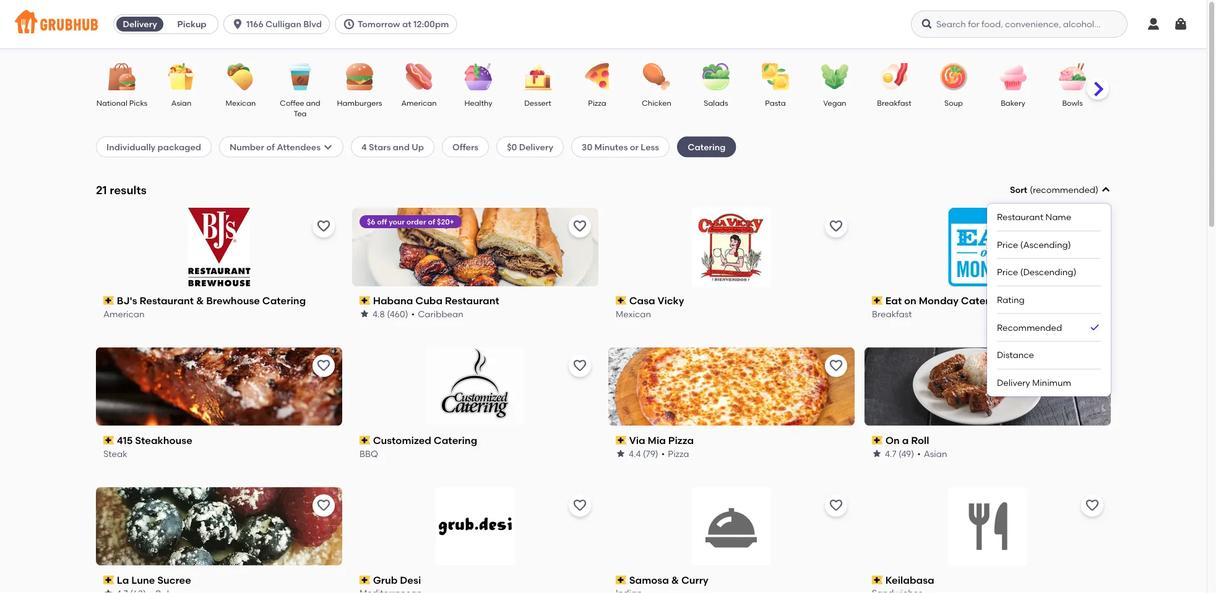 Task type: vqa. For each thing, say whether or not it's contained in the screenshot.
'Asian'
yes



Task type: describe. For each thing, give the bounding box(es) containing it.
save this restaurant image for samosa & curry
[[829, 499, 844, 514]]

restaurant inside habana cuba restaurant link
[[445, 295, 499, 307]]

save this restaurant image for 415 steakhouse
[[316, 359, 331, 374]]

bj's restaurant & brewhouse catering link
[[103, 294, 335, 308]]

$6
[[367, 217, 375, 226]]

national picks
[[96, 98, 148, 107]]

4.7
[[885, 449, 897, 459]]

pasta image
[[754, 63, 797, 90]]

blvd
[[303, 19, 322, 29]]

casa vicky
[[629, 295, 684, 307]]

tea
[[294, 109, 307, 118]]

on a roll logo image
[[865, 348, 1111, 426]]

grub desi
[[373, 575, 421, 587]]

samosa & curry logo image
[[692, 488, 771, 566]]

breakfast image
[[873, 63, 916, 90]]

results
[[110, 183, 147, 197]]

1 vertical spatial pizza
[[668, 435, 694, 447]]

restaurant name
[[997, 212, 1072, 222]]

• for a
[[918, 449, 921, 459]]

grub
[[373, 575, 398, 587]]

casa vicky link
[[616, 294, 847, 308]]

0 vertical spatial of
[[266, 142, 275, 152]]

price (descending)
[[997, 267, 1077, 278]]

on
[[904, 295, 917, 307]]

on a roll link
[[872, 434, 1104, 448]]

catering right customized
[[434, 435, 477, 447]]

save this restaurant button for 415 steakhouse
[[313, 355, 335, 377]]

1 horizontal spatial asian
[[924, 449, 947, 459]]

1166 culligan blvd button
[[224, 14, 335, 34]]

delivery for delivery
[[123, 19, 157, 29]]

la lune sucree
[[117, 575, 191, 587]]

grub desi link
[[360, 574, 591, 588]]

and inside coffee and tea
[[306, 98, 320, 107]]

4.8 (460)
[[373, 309, 408, 319]]

or
[[630, 142, 639, 152]]

)
[[1096, 185, 1099, 195]]

a
[[902, 435, 909, 447]]

save this restaurant button for customized catering
[[569, 355, 591, 377]]

offers
[[453, 142, 479, 152]]

4.4
[[629, 449, 641, 459]]

• for mia
[[662, 449, 665, 459]]

415
[[117, 435, 133, 447]]

recommended option
[[997, 314, 1101, 342]]

1 vertical spatial svg image
[[323, 142, 333, 152]]

subscription pass image for eat on monday catering
[[872, 297, 883, 305]]

1 horizontal spatial &
[[671, 575, 679, 587]]

individually
[[106, 142, 156, 152]]

subscription pass image for customized
[[360, 436, 371, 445]]

habana
[[373, 295, 413, 307]]

picks
[[129, 98, 148, 107]]

pizza image
[[576, 63, 619, 90]]

habana cuba restaurant logo image
[[352, 208, 599, 286]]

hamburgers image
[[338, 63, 381, 90]]

restaurant inside bj's restaurant & brewhouse catering 'link'
[[140, 295, 194, 307]]

catering inside 'link'
[[262, 295, 306, 307]]

via mia pizza
[[629, 435, 694, 447]]

svg image inside field
[[1101, 185, 1111, 195]]

tomorrow
[[358, 19, 400, 29]]

coffee and tea
[[280, 98, 320, 118]]

dessert image
[[516, 63, 560, 90]]

save this restaurant image for casa vicky
[[829, 219, 844, 234]]

attendees
[[277, 142, 321, 152]]

order
[[407, 217, 426, 226]]

1 vertical spatial delivery
[[519, 142, 553, 152]]

check icon image
[[1089, 322, 1101, 334]]

1 vertical spatial american
[[103, 309, 145, 319]]

individually packaged
[[106, 142, 201, 152]]

main navigation navigation
[[0, 0, 1207, 48]]

customized
[[373, 435, 431, 447]]

subscription pass image for habana
[[360, 297, 371, 305]]

(descending)
[[1021, 267, 1077, 278]]

4.4 (79)
[[629, 449, 659, 459]]

casa
[[629, 295, 655, 307]]

chicken image
[[635, 63, 678, 90]]

1166
[[246, 19, 264, 29]]

national
[[96, 98, 127, 107]]

samosa & curry
[[629, 575, 709, 587]]

eat on monday catering link
[[872, 294, 1104, 308]]

none field containing sort
[[987, 184, 1111, 397]]

number of attendees
[[230, 142, 321, 152]]

via
[[629, 435, 646, 447]]

• for cuba
[[411, 309, 415, 319]]

soup
[[945, 98, 963, 107]]

4 stars and up
[[362, 142, 424, 152]]

$0 delivery
[[507, 142, 553, 152]]

(49)
[[899, 449, 914, 459]]

tomorrow at 12:00pm
[[358, 19, 449, 29]]

bbq
[[360, 449, 378, 459]]

2 vertical spatial pizza
[[668, 449, 689, 459]]

customized catering link
[[360, 434, 591, 448]]

save this restaurant button for keilabasa
[[1081, 495, 1104, 517]]

(ascending)
[[1021, 240, 1071, 250]]

samosa
[[629, 575, 669, 587]]

save this restaurant button for eat on monday catering
[[1081, 215, 1104, 238]]

healthy image
[[457, 63, 500, 90]]

salads
[[704, 98, 728, 107]]

on a roll
[[886, 435, 930, 447]]

lune
[[131, 575, 155, 587]]

price for price (descending)
[[997, 267, 1018, 278]]

save this restaurant image for la lune sucree
[[316, 499, 331, 514]]

save this restaurant button for samosa & curry
[[825, 495, 847, 517]]

delivery for delivery minimum
[[997, 378, 1031, 388]]

• asian
[[918, 449, 947, 459]]

culligan
[[266, 19, 301, 29]]

mia
[[648, 435, 666, 447]]

subscription pass image for via
[[616, 436, 627, 445]]

tomorrow at 12:00pm button
[[335, 14, 462, 34]]

30
[[582, 142, 593, 152]]

packaged
[[158, 142, 201, 152]]

sort
[[1010, 185, 1028, 195]]

4
[[362, 142, 367, 152]]

sort ( recommended )
[[1010, 185, 1099, 195]]

salads image
[[695, 63, 738, 90]]

save this restaurant image for on a roll
[[1085, 359, 1100, 374]]

soup image
[[932, 63, 976, 90]]

coffee and tea image
[[279, 63, 322, 90]]

coffee
[[280, 98, 304, 107]]



Task type: locate. For each thing, give the bounding box(es) containing it.
pizza down pizza image
[[588, 98, 606, 107]]

1 vertical spatial mexican
[[616, 309, 651, 319]]

save this restaurant image
[[316, 219, 331, 234], [829, 219, 844, 234], [1085, 219, 1100, 234], [316, 359, 331, 374], [573, 359, 587, 374], [1085, 359, 1100, 374], [573, 499, 587, 514], [1085, 499, 1100, 514]]

samosa & curry link
[[616, 574, 847, 588]]

0 horizontal spatial delivery
[[123, 19, 157, 29]]

pizza down via mia pizza
[[668, 449, 689, 459]]

subscription pass image inside grub desi link
[[360, 576, 371, 585]]

american image
[[397, 63, 441, 90]]

2 horizontal spatial •
[[918, 449, 921, 459]]

subscription pass image inside keilabasa link
[[872, 576, 883, 585]]

of left the $20+
[[428, 217, 435, 226]]

eat on monday catering
[[886, 295, 1005, 307]]

stars
[[369, 142, 391, 152]]

your
[[389, 217, 405, 226]]

mexican image
[[219, 63, 262, 90]]

subscription pass image inside on a roll link
[[872, 436, 883, 445]]

delivery inside button
[[123, 19, 157, 29]]

curry
[[682, 575, 709, 587]]

0 horizontal spatial mexican
[[226, 98, 256, 107]]

2 horizontal spatial restaurant
[[997, 212, 1044, 222]]

415 steakhouse link
[[103, 434, 335, 448]]

delivery inside field
[[997, 378, 1031, 388]]

save this restaurant button for grub desi
[[569, 495, 591, 517]]

catering
[[688, 142, 726, 152], [262, 295, 306, 307], [961, 295, 1005, 307], [434, 435, 477, 447]]

subscription pass image inside 'customized catering' link
[[360, 436, 371, 445]]

delivery down distance
[[997, 378, 1031, 388]]

1 vertical spatial &
[[671, 575, 679, 587]]

2 vertical spatial svg image
[[1101, 185, 1111, 195]]

• right (79)
[[662, 449, 665, 459]]

0 vertical spatial american
[[401, 98, 437, 107]]

1 vertical spatial breakfast
[[872, 309, 912, 319]]

price for price (ascending)
[[997, 240, 1018, 250]]

of
[[266, 142, 275, 152], [428, 217, 435, 226]]

1 price from the top
[[997, 240, 1018, 250]]

bowls
[[1063, 98, 1083, 107]]

subscription pass image for samosa & curry
[[616, 576, 627, 585]]

$6 off your order of $20+
[[367, 217, 454, 226]]

& inside 'link'
[[196, 295, 204, 307]]

• right (460)
[[411, 309, 415, 319]]

subscription pass image left grub
[[360, 576, 371, 585]]

restaurant
[[997, 212, 1044, 222], [140, 295, 194, 307], [445, 295, 499, 307]]

save this restaurant image
[[573, 219, 587, 234], [829, 359, 844, 374], [316, 499, 331, 514], [829, 499, 844, 514]]

• right (49)
[[918, 449, 921, 459]]

mexican down mexican image
[[226, 98, 256, 107]]

pickup button
[[166, 14, 218, 34]]

subscription pass image left via
[[616, 436, 627, 445]]

star icon image for habana
[[360, 309, 370, 319]]

2 vertical spatial delivery
[[997, 378, 1031, 388]]

30 minutes or less
[[582, 142, 659, 152]]

price left (ascending)
[[997, 240, 1018, 250]]

save this restaurant image for keilabasa
[[1085, 499, 1100, 514]]

0 horizontal spatial of
[[266, 142, 275, 152]]

la
[[117, 575, 129, 587]]

and left up
[[393, 142, 410, 152]]

delivery button
[[114, 14, 166, 34]]

1 vertical spatial price
[[997, 267, 1018, 278]]

price up rating
[[997, 267, 1018, 278]]

dessert
[[524, 98, 551, 107]]

1 horizontal spatial american
[[401, 98, 437, 107]]

less
[[641, 142, 659, 152]]

breakfast down the eat
[[872, 309, 912, 319]]

1 horizontal spatial subscription pass image
[[616, 576, 627, 585]]

• caribbean
[[411, 309, 464, 319]]

star icon image for on
[[872, 449, 882, 459]]

None field
[[987, 184, 1111, 397]]

restaurant up caribbean
[[445, 295, 499, 307]]

healthy
[[465, 98, 492, 107]]

svg image right )
[[1101, 185, 1111, 195]]

subscription pass image left la
[[103, 576, 114, 585]]

at
[[402, 19, 411, 29]]

0 vertical spatial and
[[306, 98, 320, 107]]

asian image
[[160, 63, 203, 90]]

save this restaurant image for customized catering
[[573, 359, 587, 374]]

customized catering logo image
[[426, 348, 525, 426]]

on
[[886, 435, 900, 447]]

habana cuba restaurant link
[[360, 294, 591, 308]]

4.7 (49)
[[885, 449, 914, 459]]

and
[[306, 98, 320, 107], [393, 142, 410, 152]]

recommended
[[1033, 185, 1096, 195]]

svg image right attendees
[[323, 142, 333, 152]]

save this restaurant button for casa vicky
[[825, 215, 847, 238]]

subscription pass image up bbq
[[360, 436, 371, 445]]

svg image inside tomorrow at 12:00pm button
[[343, 18, 355, 30]]

•
[[411, 309, 415, 319], [662, 449, 665, 459], [918, 449, 921, 459]]

0 vertical spatial pizza
[[588, 98, 606, 107]]

save this restaurant button for bj's restaurant & brewhouse catering
[[313, 215, 335, 238]]

save this restaurant button for on a roll
[[1081, 355, 1104, 377]]

save this restaurant button for via mia pizza
[[825, 355, 847, 377]]

subscription pass image inside bj's restaurant & brewhouse catering 'link'
[[103, 297, 114, 305]]

0 vertical spatial price
[[997, 240, 1018, 250]]

subscription pass image left keilabasa
[[872, 576, 883, 585]]

0 horizontal spatial restaurant
[[140, 295, 194, 307]]

and up tea
[[306, 98, 320, 107]]

subscription pass image inside habana cuba restaurant link
[[360, 297, 371, 305]]

customized catering
[[373, 435, 477, 447]]

subscription pass image left samosa
[[616, 576, 627, 585]]

1 horizontal spatial •
[[662, 449, 665, 459]]

$0
[[507, 142, 517, 152]]

save this restaurant image for via mia pizza
[[829, 359, 844, 374]]

svg image inside 1166 culligan blvd button
[[232, 18, 244, 30]]

american down bj's
[[103, 309, 145, 319]]

0 vertical spatial asian
[[171, 98, 191, 107]]

restaurant right bj's
[[140, 295, 194, 307]]

415 steakhouse
[[117, 435, 192, 447]]

steakhouse
[[135, 435, 192, 447]]

vicky
[[658, 295, 684, 307]]

415 steakhouse logo image
[[96, 348, 342, 426]]

& left brewhouse
[[196, 295, 204, 307]]

list box inside field
[[997, 204, 1101, 397]]

2 price from the top
[[997, 267, 1018, 278]]

asian down asian image
[[171, 98, 191, 107]]

subscription pass image inside samosa & curry link
[[616, 576, 627, 585]]

brewhouse
[[206, 295, 260, 307]]

svg image
[[1146, 17, 1161, 32], [1174, 17, 1189, 32], [343, 18, 355, 30], [921, 18, 934, 30]]

restaurant down sort
[[997, 212, 1044, 222]]

0 horizontal spatial subscription pass image
[[103, 576, 114, 585]]

roll
[[911, 435, 930, 447]]

(
[[1030, 185, 1033, 195]]

subscription pass image for grub
[[360, 576, 371, 585]]

subscription pass image left casa
[[616, 297, 627, 305]]

la lune sucree link
[[103, 574, 335, 588]]

subscription pass image left the eat
[[872, 297, 883, 305]]

subscription pass image for on
[[872, 436, 883, 445]]

steak
[[103, 449, 127, 459]]

0 vertical spatial mexican
[[226, 98, 256, 107]]

asian
[[171, 98, 191, 107], [924, 449, 947, 459]]

subscription pass image for bj's
[[103, 297, 114, 305]]

asian down roll
[[924, 449, 947, 459]]

save this restaurant image for eat on monday catering
[[1085, 219, 1100, 234]]

list box containing restaurant name
[[997, 204, 1101, 397]]

star icon image
[[360, 309, 370, 319], [616, 449, 626, 459], [872, 449, 882, 459], [103, 589, 113, 594]]

via mia pizza link
[[616, 434, 847, 448]]

cuba
[[416, 295, 443, 307]]

breakfast
[[877, 98, 912, 107], [872, 309, 912, 319]]

pasta
[[765, 98, 786, 107]]

svg image left the 1166
[[232, 18, 244, 30]]

distance
[[997, 350, 1034, 361]]

1 horizontal spatial delivery
[[519, 142, 553, 152]]

subscription pass image left bj's
[[103, 297, 114, 305]]

0 horizontal spatial •
[[411, 309, 415, 319]]

2 horizontal spatial svg image
[[1101, 185, 1111, 195]]

vegan image
[[813, 63, 857, 90]]

eat on monday catering logo image
[[949, 208, 1027, 286]]

subscription pass image for casa
[[616, 297, 627, 305]]

price (ascending)
[[997, 240, 1071, 250]]

(79)
[[643, 449, 659, 459]]

& left curry
[[671, 575, 679, 587]]

up
[[412, 142, 424, 152]]

subscription pass image for la lune sucree
[[103, 576, 114, 585]]

0 horizontal spatial american
[[103, 309, 145, 319]]

price
[[997, 240, 1018, 250], [997, 267, 1018, 278]]

breakfast down breakfast image
[[877, 98, 912, 107]]

1 horizontal spatial restaurant
[[445, 295, 499, 307]]

subscription pass image inside casa vicky link
[[616, 297, 627, 305]]

restaurant inside list box
[[997, 212, 1044, 222]]

caribbean
[[418, 309, 464, 319]]

0 vertical spatial &
[[196, 295, 204, 307]]

sucree
[[157, 575, 191, 587]]

bj's restaurant & brewhouse catering
[[117, 295, 306, 307]]

delivery left pickup button
[[123, 19, 157, 29]]

keilabasa logo image
[[949, 488, 1027, 566]]

catering down salads
[[688, 142, 726, 152]]

1 vertical spatial of
[[428, 217, 435, 226]]

subscription pass image left the on
[[872, 436, 883, 445]]

21 results
[[96, 183, 147, 197]]

1 horizontal spatial svg image
[[323, 142, 333, 152]]

habana cuba restaurant
[[373, 295, 499, 307]]

svg image
[[232, 18, 244, 30], [323, 142, 333, 152], [1101, 185, 1111, 195]]

subscription pass image
[[872, 297, 883, 305], [103, 576, 114, 585], [616, 576, 627, 585]]

0 horizontal spatial and
[[306, 98, 320, 107]]

desi
[[400, 575, 421, 587]]

bakery image
[[992, 63, 1035, 90]]

national picks image
[[100, 63, 144, 90]]

subscription pass image
[[103, 297, 114, 305], [360, 297, 371, 305], [616, 297, 627, 305], [103, 436, 114, 445], [360, 436, 371, 445], [616, 436, 627, 445], [872, 436, 883, 445], [360, 576, 371, 585], [872, 576, 883, 585]]

$20+
[[437, 217, 454, 226]]

subscription pass image inside eat on monday catering link
[[872, 297, 883, 305]]

of right 'number'
[[266, 142, 275, 152]]

subscription pass image left habana on the left of page
[[360, 297, 371, 305]]

name
[[1046, 212, 1072, 222]]

2 horizontal spatial subscription pass image
[[872, 297, 883, 305]]

1 vertical spatial and
[[393, 142, 410, 152]]

Search for food, convenience, alcohol... search field
[[911, 11, 1128, 38]]

star icon image for la
[[103, 589, 113, 594]]

1166 culligan blvd
[[246, 19, 322, 29]]

rating
[[997, 295, 1025, 305]]

0 vertical spatial delivery
[[123, 19, 157, 29]]

subscription pass image inside via mia pizza link
[[616, 436, 627, 445]]

subscription pass image inside la lune sucree link
[[103, 576, 114, 585]]

mexican down casa
[[616, 309, 651, 319]]

subscription pass image for 415
[[103, 436, 114, 445]]

2 horizontal spatial delivery
[[997, 378, 1031, 388]]

hamburgers
[[337, 98, 382, 107]]

subscription pass image inside 415 steakhouse link
[[103, 436, 114, 445]]

chicken
[[642, 98, 672, 107]]

bj's restaurant & brewhouse catering logo image
[[188, 208, 250, 286]]

casa vicky logo image
[[692, 208, 771, 286]]

la lune sucree logo image
[[96, 488, 342, 566]]

save this restaurant image for bj's restaurant & brewhouse catering
[[316, 219, 331, 234]]

bj's
[[117, 295, 137, 307]]

4.8
[[373, 309, 385, 319]]

american down "american" 'image'
[[401, 98, 437, 107]]

delivery right $0
[[519, 142, 553, 152]]

bakery
[[1001, 98, 1026, 107]]

• pizza
[[662, 449, 689, 459]]

0 horizontal spatial svg image
[[232, 18, 244, 30]]

off
[[377, 217, 387, 226]]

1 horizontal spatial mexican
[[616, 309, 651, 319]]

number
[[230, 142, 264, 152]]

bowls image
[[1051, 63, 1094, 90]]

pizza up • pizza
[[668, 435, 694, 447]]

21
[[96, 183, 107, 197]]

0 horizontal spatial asian
[[171, 98, 191, 107]]

subscription pass image up steak
[[103, 436, 114, 445]]

(460)
[[387, 309, 408, 319]]

0 horizontal spatial &
[[196, 295, 204, 307]]

list box
[[997, 204, 1101, 397]]

pickup
[[177, 19, 207, 29]]

grub desi logo image
[[436, 488, 515, 566]]

1 horizontal spatial and
[[393, 142, 410, 152]]

via mia pizza logo image
[[609, 348, 855, 426]]

pizza
[[588, 98, 606, 107], [668, 435, 694, 447], [668, 449, 689, 459]]

minutes
[[595, 142, 628, 152]]

star icon image for via
[[616, 449, 626, 459]]

catering right monday
[[961, 295, 1005, 307]]

0 vertical spatial breakfast
[[877, 98, 912, 107]]

catering right brewhouse
[[262, 295, 306, 307]]

monday
[[919, 295, 959, 307]]

1 vertical spatial asian
[[924, 449, 947, 459]]

minimum
[[1033, 378, 1072, 388]]

save this restaurant button for la lune sucree
[[313, 495, 335, 517]]

1 horizontal spatial of
[[428, 217, 435, 226]]

save this restaurant image for grub desi
[[573, 499, 587, 514]]

0 vertical spatial svg image
[[232, 18, 244, 30]]



